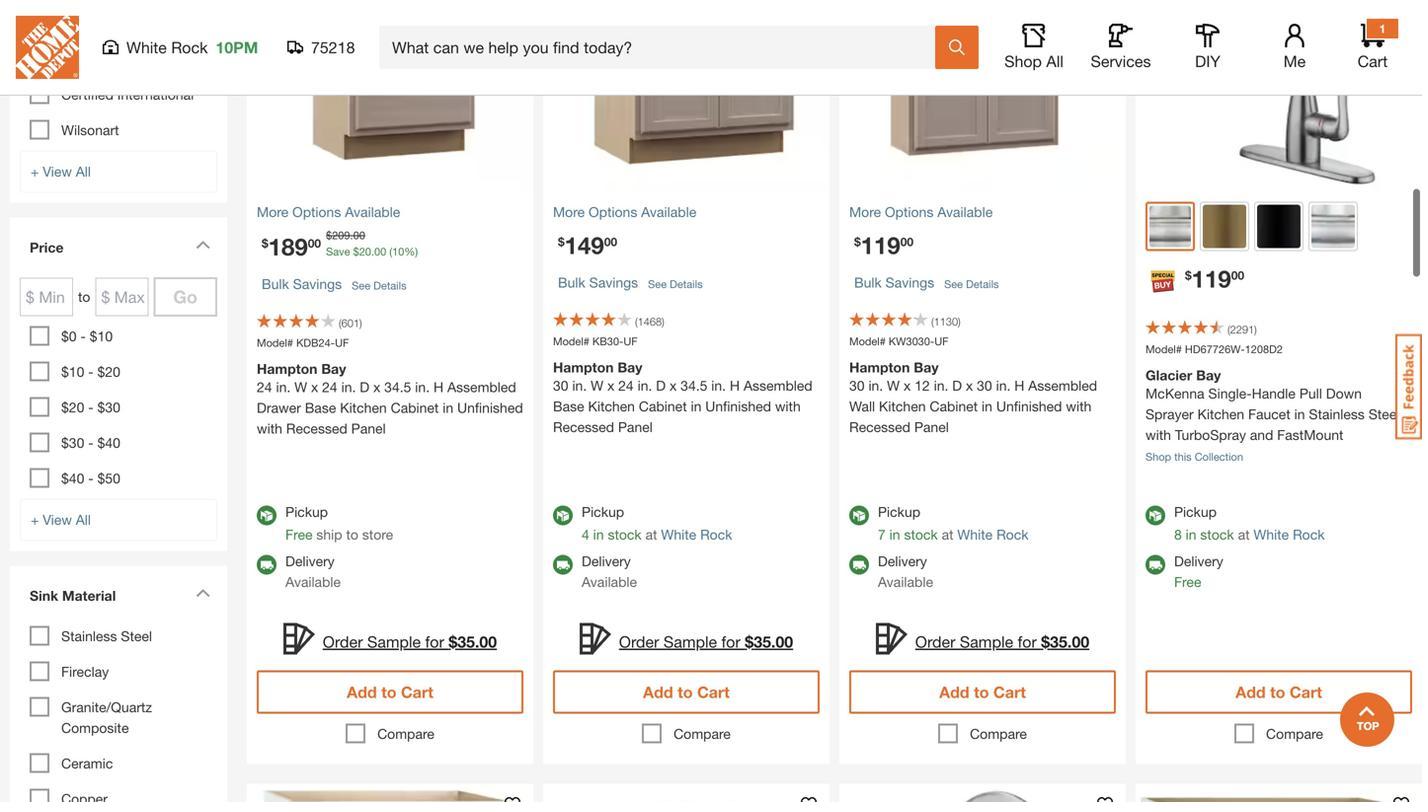 Task type: vqa. For each thing, say whether or not it's contained in the screenshot.
*ORDER
no



Task type: locate. For each thing, give the bounding box(es) containing it.
d inside hampton bay 30 in. w x 24 in. d x 34.5 in. h assembled base kitchen cabinet in unfinished with recessed panel
[[656, 378, 666, 394]]

for
[[425, 633, 444, 652], [721, 633, 740, 652], [1018, 633, 1037, 652]]

1 horizontal spatial available shipping image
[[1146, 556, 1165, 575]]

w inside hampton bay 30 in. w x 24 in. d x 34.5 in. h assembled base kitchen cabinet in unfinished with recessed panel
[[591, 378, 603, 394]]

at inside pickup 8 in stock at white rock
[[1238, 527, 1250, 543]]

2 horizontal spatial at
[[1238, 527, 1250, 543]]

cabinet inside hampton bay 30 in. w x 24 in. d x 34.5 in. h assembled base kitchen cabinet in unfinished with recessed panel
[[639, 398, 687, 415]]

turbospray
[[1175, 427, 1246, 443]]

this
[[1174, 451, 1192, 464]]

kitchen inside hampton bay 30 in. w x 12 in. d x 30 in. h assembled wall kitchen cabinet in unfinished with recessed panel
[[879, 398, 926, 415]]

2 add to cart button from the left
[[553, 671, 820, 715]]

2 horizontal spatial panel
[[914, 419, 949, 436]]

free down the 8
[[1174, 574, 1201, 591]]

34.5 inside the hampton bay 24 in. w x 24 in. d x 34.5 in. h assembled drawer base kitchen cabinet in unfinished with recessed panel
[[384, 379, 411, 396]]

8
[[1174, 527, 1182, 543]]

ship
[[316, 527, 342, 543]]

$10 down $0
[[61, 364, 84, 380]]

0 vertical spatial + view all link
[[20, 151, 217, 193]]

unfinished for 119
[[996, 398, 1062, 415]]

at right the 8
[[1238, 527, 1250, 543]]

add to cart for pickup 4 in stock at white rock
[[643, 683, 730, 702]]

1 horizontal spatial base
[[553, 398, 584, 415]]

1 horizontal spatial options
[[589, 204, 637, 220]]

2 add to cart from the left
[[643, 683, 730, 702]]

1 pickup from the left
[[285, 504, 328, 520]]

at inside pickup 7 in stock at white rock
[[942, 527, 953, 543]]

glacier bay mckenna single-handle pull down sprayer kitchen faucet in stainless steel with turbospray and fastmount shop this collection
[[1146, 367, 1400, 464]]

1 horizontal spatial more
[[553, 204, 585, 220]]

caret icon image inside price "link"
[[196, 240, 210, 249]]

available shipping image for free
[[1146, 556, 1165, 575]]

1 horizontal spatial more options available
[[553, 204, 696, 220]]

+ up sink
[[31, 512, 39, 528]]

1 white rock link from the left
[[661, 527, 732, 543]]

shop all button
[[1002, 24, 1066, 71]]

2 horizontal spatial 30
[[977, 378, 992, 394]]

uf
[[623, 335, 638, 348], [934, 335, 949, 348], [335, 337, 349, 350]]

34.5 inside hampton bay 30 in. w x 24 in. d x 34.5 in. h assembled base kitchen cabinet in unfinished with recessed panel
[[681, 378, 707, 394]]

1 vertical spatial caret icon image
[[196, 589, 210, 598]]

pickup
[[285, 504, 328, 520], [582, 504, 624, 520], [878, 504, 920, 520], [1174, 504, 1217, 520]]

pickup inside pickup 8 in stock at white rock
[[1174, 504, 1217, 520]]

more options available for 119
[[849, 204, 993, 220]]

savings down the save
[[293, 276, 342, 292]]

stock inside pickup 7 in stock at white rock
[[904, 527, 938, 543]]

bay for hampton bay 30 in. w x 12 in. d x 30 in. h assembled wall kitchen cabinet in unfinished with recessed panel
[[914, 359, 939, 376]]

( up hd67726w-
[[1228, 323, 1230, 336]]

1 35.00 from the left
[[457, 633, 497, 652]]

2 horizontal spatial see
[[944, 278, 963, 291]]

faucet
[[1248, 406, 1290, 423]]

( 1130 )
[[931, 316, 961, 328]]

cabinet for 119
[[930, 398, 978, 415]]

stainless up the fireclay
[[61, 629, 117, 645]]

panel inside hampton bay 30 in. w x 12 in. d x 30 in. h assembled wall kitchen cabinet in unfinished with recessed panel
[[914, 419, 949, 436]]

add to cart button for pickup free ship to store
[[257, 671, 523, 715]]

available for pickup image left the pickup 4 in stock at white rock
[[553, 506, 573, 526]]

1 add from the left
[[347, 683, 377, 702]]

stainless
[[1309, 406, 1365, 423], [61, 629, 117, 645]]

2 horizontal spatial 24
[[618, 378, 634, 394]]

3 35.00 from the left
[[1050, 633, 1089, 652]]

2 horizontal spatial white rock link
[[1254, 527, 1325, 543]]

model# kb30-uf
[[553, 335, 638, 348]]

delivery for 8
[[1174, 554, 1223, 570]]

1 horizontal spatial at
[[942, 527, 953, 543]]

3 more options available from the left
[[849, 204, 993, 220]]

shop this collection link
[[1146, 451, 1243, 464]]

pickup up 4 on the bottom left of page
[[582, 504, 624, 520]]

1 horizontal spatial 34.5
[[681, 378, 707, 394]]

1 + view all link from the top
[[20, 151, 217, 193]]

0 horizontal spatial available for pickup image
[[257, 506, 277, 526]]

0 horizontal spatial order sample for $ 35.00
[[323, 633, 497, 652]]

w inside hampton bay 30 in. w x 12 in. d x 30 in. h assembled wall kitchen cabinet in unfinished with recessed panel
[[887, 378, 900, 394]]

2 stock from the left
[[904, 527, 938, 543]]

( for hampton bay 30 in. w x 12 in. d x 30 in. h assembled wall kitchen cabinet in unfinished with recessed panel
[[931, 316, 934, 328]]

24 inside hampton bay 30 in. w x 24 in. d x 34.5 in. h assembled base kitchen cabinet in unfinished with recessed panel
[[618, 378, 634, 394]]

0 horizontal spatial 24
[[257, 379, 272, 396]]

0 horizontal spatial bulk savings see details
[[262, 276, 406, 292]]

recessed down the drawer
[[286, 421, 347, 437]]

3 for from the left
[[1018, 633, 1037, 652]]

2 horizontal spatial w
[[887, 378, 900, 394]]

1 horizontal spatial assembled
[[744, 378, 813, 394]]

free inside delivery free
[[1174, 574, 1201, 591]]

2 options from the left
[[589, 204, 637, 220]]

bay inside the hampton bay 24 in. w x 24 in. d x 34.5 in. h assembled drawer base kitchen cabinet in unfinished with recessed panel
[[321, 361, 346, 377]]

1 horizontal spatial shop
[[1146, 451, 1171, 464]]

me
[[1284, 52, 1306, 71]]

3 delivery available from the left
[[878, 554, 933, 591]]

view down the $40 - $50
[[43, 512, 72, 528]]

0 horizontal spatial details
[[373, 279, 406, 292]]

1 at from the left
[[645, 527, 657, 543]]

stock inside the pickup 4 in stock at white rock
[[608, 527, 642, 543]]

0 horizontal spatial $20
[[61, 399, 84, 416]]

2 horizontal spatial stock
[[1200, 527, 1234, 543]]

35.00
[[457, 633, 497, 652], [754, 633, 793, 652], [1050, 633, 1089, 652]]

$ 119 00
[[854, 231, 914, 259], [1185, 265, 1244, 293]]

add to cart button for pickup 7 in stock at white rock
[[849, 671, 1116, 715]]

d
[[656, 378, 666, 394], [952, 378, 962, 394], [360, 379, 369, 396]]

1 horizontal spatial stainless
[[1309, 406, 1365, 423]]

0 vertical spatial stainless
[[1309, 406, 1365, 423]]

with inside the hampton bay 24 in. w x 24 in. d x 34.5 in. h assembled drawer base kitchen cabinet in unfinished with recessed panel
[[257, 421, 282, 437]]

all down wilsonart link
[[76, 163, 91, 180]]

delivery for 7
[[878, 554, 927, 570]]

free left ship
[[285, 527, 313, 543]]

bay up collection at the top of page
[[122, 15, 146, 32]]

compare up shaker 36 in. w x 24 in. d x 34.5 in. h assembled sink base kitchen cabinet in satin white image
[[674, 726, 731, 743]]

cabinet for 149
[[639, 398, 687, 415]]

1 horizontal spatial bulk savings button
[[558, 263, 638, 303]]

$30 - $40 link
[[61, 435, 120, 451]]

2 order from the left
[[619, 633, 659, 652]]

1 horizontal spatial free
[[1174, 574, 1201, 591]]

- right $0
[[80, 328, 86, 345]]

3 order sample for $ 35.00 from the left
[[915, 633, 1089, 652]]

1 horizontal spatial bulk savings see details
[[558, 275, 703, 291]]

0 horizontal spatial h
[[434, 379, 444, 396]]

2 horizontal spatial uf
[[934, 335, 949, 348]]

$10
[[90, 328, 113, 345], [61, 364, 84, 380]]

4 compare from the left
[[1266, 726, 1323, 743]]

1 horizontal spatial uf
[[623, 335, 638, 348]]

2 horizontal spatial order sample for $ 35.00
[[915, 633, 1089, 652]]

assembled inside hampton bay 30 in. w x 12 in. d x 30 in. h assembled wall kitchen cabinet in unfinished with recessed panel
[[1028, 378, 1097, 394]]

1 horizontal spatial recessed
[[553, 419, 614, 436]]

2 more options available link from the left
[[553, 202, 820, 223]]

feedback link image
[[1395, 334, 1422, 440]]

bay up "12"
[[914, 359, 939, 376]]

3 at from the left
[[1238, 527, 1250, 543]]

) for drawer
[[359, 317, 362, 330]]

pickup for free
[[285, 504, 328, 520]]

order for 149
[[619, 633, 659, 652]]

30 down model# kb30-uf
[[553, 378, 568, 394]]

w up the drawer
[[294, 379, 307, 396]]

) for base
[[662, 316, 664, 328]]

1 horizontal spatial bulk
[[558, 275, 585, 291]]

1 stock from the left
[[608, 527, 642, 543]]

caret icon image for sink material
[[196, 589, 210, 598]]

with
[[775, 398, 801, 415], [1066, 398, 1092, 415], [257, 421, 282, 437], [1146, 427, 1171, 443]]

w down model# kb30-uf
[[591, 378, 603, 394]]

stock right the 8
[[1200, 527, 1234, 543]]

3 sample from the left
[[960, 633, 1013, 652]]

in inside pickup 8 in stock at white rock
[[1186, 527, 1196, 543]]

2 delivery available from the left
[[582, 554, 637, 591]]

2 available shipping image from the left
[[1146, 556, 1165, 575]]

1 horizontal spatial details
[[670, 278, 703, 291]]

hampton down "model# kdb24-uf" in the top of the page
[[257, 361, 317, 377]]

kitchen right the drawer
[[340, 400, 387, 416]]

1 view from the top
[[43, 163, 72, 180]]

bulk savings button for 119
[[854, 263, 934, 303]]

kitchen down 'kb30-'
[[588, 398, 635, 415]]

3 order from the left
[[915, 633, 955, 652]]

30 for 149
[[553, 378, 568, 394]]

+ view all link down wilsonart link
[[20, 151, 217, 193]]

( left %)
[[389, 245, 392, 258]]

3 delivery from the left
[[878, 554, 927, 570]]

bay inside hampton bay 30 in. w x 12 in. d x 30 in. h assembled wall kitchen cabinet in unfinished with recessed panel
[[914, 359, 939, 376]]

caret icon image inside sink material link
[[196, 589, 210, 598]]

0 horizontal spatial for
[[425, 633, 444, 652]]

+ view all down $40 - $50 link
[[31, 512, 91, 528]]

pickup inside pickup 7 in stock at white rock
[[878, 504, 920, 520]]

white right 4 on the bottom left of page
[[661, 527, 696, 543]]

bulk for 119
[[854, 275, 882, 291]]

add for 4 in stock
[[643, 683, 673, 702]]

1 add to cart from the left
[[347, 683, 433, 702]]

0 vertical spatial .
[[350, 229, 353, 242]]

0 horizontal spatial order
[[323, 633, 363, 652]]

chrome image
[[1311, 205, 1355, 248]]

all inside button
[[1046, 52, 1064, 71]]

delivery for 4
[[582, 554, 631, 570]]

hampton inside the hampton bay 24 in. w x 24 in. d x 34.5 in. h assembled drawer base kitchen cabinet in unfinished with recessed panel
[[257, 361, 317, 377]]

d right "12"
[[952, 378, 962, 394]]

1 order from the left
[[323, 633, 363, 652]]

hampton 36 in. w x 24 in. d x 34.5 in. h assembled sink base kitchen cabinet in satin white image
[[1136, 785, 1422, 803]]

2 order sample for $ 35.00 from the left
[[619, 633, 793, 652]]

1 horizontal spatial available for pickup image
[[1146, 506, 1165, 526]]

available for pickup image for 4 in stock
[[553, 506, 573, 526]]

model#
[[553, 335, 589, 348], [849, 335, 886, 348], [257, 337, 293, 350], [1146, 343, 1182, 356]]

+ view all down wilsonart link
[[31, 163, 91, 180]]

2 horizontal spatial more options available
[[849, 204, 993, 220]]

at inside the pickup 4 in stock at white rock
[[645, 527, 657, 543]]

hampton bay
[[61, 15, 146, 32]]

hampton down model# kb30-uf
[[553, 359, 614, 376]]

unfinished inside hampton bay 30 in. w x 12 in. d x 30 in. h assembled wall kitchen cabinet in unfinished with recessed panel
[[996, 398, 1062, 415]]

2 compare from the left
[[674, 726, 731, 743]]

4 delivery from the left
[[1174, 554, 1223, 570]]

4 add from the left
[[1236, 683, 1266, 702]]

shop inside the "glacier bay mckenna single-handle pull down sprayer kitchen faucet in stainless steel with turbospray and fastmount shop this collection"
[[1146, 451, 1171, 464]]

What can we help you find today? search field
[[392, 27, 934, 68]]

3 add from the left
[[939, 683, 969, 702]]

collection
[[1195, 451, 1243, 464]]

189
[[268, 233, 308, 261]]

white for pickup 4 in stock at white rock
[[661, 527, 696, 543]]

available for pickup image
[[849, 506, 869, 526], [1146, 506, 1165, 526]]

stainless steel image
[[1150, 206, 1191, 247]]

3 pickup from the left
[[878, 504, 920, 520]]

4 add to cart button from the left
[[1146, 671, 1412, 715]]

1 vertical spatial shop
[[1146, 451, 1171, 464]]

add for free
[[347, 683, 377, 702]]

0 horizontal spatial shop
[[1004, 52, 1042, 71]]

2 horizontal spatial h
[[1015, 378, 1025, 394]]

1 horizontal spatial order sample for $ 35.00
[[619, 633, 793, 652]]

- for $40
[[88, 471, 94, 487]]

1 add to cart button from the left
[[257, 671, 523, 715]]

0 horizontal spatial $40
[[61, 471, 84, 487]]

1 delivery from the left
[[285, 554, 335, 570]]

1
[[1379, 22, 1386, 36]]

- for $30
[[88, 435, 94, 451]]

h inside hampton bay 30 in. w x 24 in. d x 34.5 in. h assembled base kitchen cabinet in unfinished with recessed panel
[[730, 378, 740, 394]]

24 in. w x 24 in. d x 34.5 in. h assembled drawer base kitchen cabinet in unfinished with recessed panel image
[[247, 0, 533, 192]]

bulk savings button
[[558, 263, 638, 303], [854, 263, 934, 303], [262, 265, 342, 304]]

panel inside hampton bay 30 in. w x 24 in. d x 34.5 in. h assembled base kitchen cabinet in unfinished with recessed panel
[[618, 419, 653, 436]]

more options available
[[257, 204, 400, 220], [553, 204, 696, 220], [849, 204, 993, 220]]

white up international
[[126, 38, 167, 57]]

with down the drawer
[[257, 421, 282, 437]]

0 horizontal spatial available shipping image
[[257, 556, 277, 575]]

0 horizontal spatial w
[[294, 379, 307, 396]]

2 horizontal spatial details
[[966, 278, 999, 291]]

( inside $ 189 00 $ 209 . 00 save $ 20 . 00 ( 10 %)
[[389, 245, 392, 258]]

white inside pickup 8 in stock at white rock
[[1254, 527, 1289, 543]]

caret icon image
[[196, 240, 210, 249], [196, 589, 210, 598]]

savings for 119
[[885, 275, 934, 291]]

add to cart
[[347, 683, 433, 702], [643, 683, 730, 702], [939, 683, 1026, 702], [1236, 683, 1322, 702]]

base inside hampton bay 30 in. w x 24 in. d x 34.5 in. h assembled base kitchen cabinet in unfinished with recessed panel
[[553, 398, 584, 415]]

1 compare from the left
[[377, 726, 434, 743]]

pickup inside the pickup 4 in stock at white rock
[[582, 504, 624, 520]]

model# up 'glacier'
[[1146, 343, 1182, 356]]

at
[[645, 527, 657, 543], [942, 527, 953, 543], [1238, 527, 1250, 543]]

1 horizontal spatial available for pickup image
[[553, 506, 573, 526]]

3 more options available link from the left
[[849, 202, 1116, 223]]

2 delivery from the left
[[582, 554, 631, 570]]

2 horizontal spatial 35.00
[[1050, 633, 1089, 652]]

( up "model# kdb24-uf" in the top of the page
[[339, 317, 341, 330]]

pickup inside pickup free ship to store
[[285, 504, 328, 520]]

35.00 for 149
[[754, 633, 793, 652]]

hampton inside hampton bay 30 in. w x 12 in. d x 30 in. h assembled wall kitchen cabinet in unfinished with recessed panel
[[849, 359, 910, 376]]

1 vertical spatial + view all link
[[20, 499, 217, 542]]

bay down 'kb30-'
[[618, 359, 642, 376]]

bulk savings see details for 149
[[558, 275, 703, 291]]

see details button
[[648, 266, 703, 303], [944, 266, 999, 303], [352, 268, 406, 304]]

uf down ( 601 )
[[335, 337, 349, 350]]

certified international link
[[61, 86, 194, 103]]

free for delivery free
[[1174, 574, 1201, 591]]

store
[[362, 527, 393, 543]]

assembled inside hampton bay 30 in. w x 24 in. d x 34.5 in. h assembled base kitchen cabinet in unfinished with recessed panel
[[744, 378, 813, 394]]

with left wall
[[775, 398, 801, 415]]

2 white rock link from the left
[[957, 527, 1029, 543]]

cabinet inside hampton bay 30 in. w x 12 in. d x 30 in. h assembled wall kitchen cabinet in unfinished with recessed panel
[[930, 398, 978, 415]]

2 add from the left
[[643, 683, 673, 702]]

w for 119
[[887, 378, 900, 394]]

compare for pickup 4 in stock at white rock
[[674, 726, 731, 743]]

uf for 149
[[623, 335, 638, 348]]

1208d2
[[1245, 343, 1283, 356]]

hampton bay 30 in. w x 12 in. d x 30 in. h assembled wall kitchen cabinet in unfinished with recessed panel
[[849, 359, 1097, 436]]

white right the 8
[[1254, 527, 1289, 543]]

order sample for $ 35.00 for 119
[[915, 633, 1089, 652]]

3 options from the left
[[885, 204, 934, 220]]

2 more from the left
[[553, 204, 585, 220]]

hampton for hampton bay 30 in. w x 24 in. d x 34.5 in. h assembled base kitchen cabinet in unfinished with recessed panel
[[553, 359, 614, 376]]

compare for pickup 7 in stock at white rock
[[970, 726, 1027, 743]]

add for 8 in stock
[[1236, 683, 1266, 702]]

matte black image
[[1257, 205, 1301, 248]]

model# left 'kb30-'
[[553, 335, 589, 348]]

1 caret icon image from the top
[[196, 240, 210, 249]]

available shipping image for pickup free ship to store
[[257, 556, 277, 575]]

1 horizontal spatial 35.00
[[754, 633, 793, 652]]

$30 up $40 - $50 link
[[61, 435, 84, 451]]

base
[[553, 398, 584, 415], [305, 400, 336, 416]]

$30 down $10 - $20 link
[[97, 399, 120, 416]]

0 vertical spatial 119
[[861, 231, 900, 259]]

1 horizontal spatial see
[[648, 278, 667, 291]]

h inside the hampton bay 24 in. w x 24 in. d x 34.5 in. h assembled drawer base kitchen cabinet in unfinished with recessed panel
[[434, 379, 444, 396]]

0 horizontal spatial stock
[[608, 527, 642, 543]]

white inside pickup 7 in stock at white rock
[[957, 527, 993, 543]]

assembled for 119
[[1028, 378, 1097, 394]]

shop left this
[[1146, 451, 1171, 464]]

1 vertical spatial 119
[[1192, 265, 1231, 293]]

2 horizontal spatial see details button
[[944, 266, 999, 303]]

0 vertical spatial $20
[[97, 364, 120, 380]]

1 horizontal spatial available shipping image
[[849, 556, 869, 575]]

1 vertical spatial all
[[76, 163, 91, 180]]

119 up model# kw3030-uf
[[861, 231, 900, 259]]

recessed down model# kb30-uf
[[553, 419, 614, 436]]

1 vertical spatial $30
[[61, 435, 84, 451]]

rock
[[171, 38, 208, 57], [700, 527, 732, 543], [997, 527, 1029, 543], [1293, 527, 1325, 543]]

1 horizontal spatial 24
[[322, 379, 337, 396]]

1 for from the left
[[425, 633, 444, 652]]

with down sprayer
[[1146, 427, 1171, 443]]

1 available for pickup image from the left
[[257, 506, 277, 526]]

$40 up $50
[[97, 435, 120, 451]]

3 add to cart button from the left
[[849, 671, 1116, 715]]

2 at from the left
[[942, 527, 953, 543]]

2 horizontal spatial for
[[1018, 633, 1037, 652]]

shop left services
[[1004, 52, 1042, 71]]

caret icon image for price
[[196, 240, 210, 249]]

shaker 36 in. w x 24 in. d x 34.5 in. h assembled sink base kitchen cabinet in satin white image
[[543, 785, 830, 803]]

w for 149
[[591, 378, 603, 394]]

view down wilsonart link
[[43, 163, 72, 180]]

model# left kw3030-
[[849, 335, 886, 348]]

bulk savings see details up the 1468
[[558, 275, 703, 291]]

kitchen down single-
[[1198, 406, 1244, 423]]

0 horizontal spatial sample
[[367, 633, 421, 652]]

24 down 'kb30-'
[[618, 378, 634, 394]]

$0
[[61, 328, 77, 345]]

see details button down "20"
[[352, 268, 406, 304]]

d inside hampton bay 30 in. w x 12 in. d x 30 in. h assembled wall kitchen cabinet in unfinished with recessed panel
[[952, 378, 962, 394]]

w inside the hampton bay 24 in. w x 24 in. d x 34.5 in. h assembled drawer base kitchen cabinet in unfinished with recessed panel
[[294, 379, 307, 396]]

available for pickup image left pickup free ship to store at the bottom of page
[[257, 506, 277, 526]]

2 caret icon image from the top
[[196, 589, 210, 598]]

at right "7"
[[942, 527, 953, 543]]

1 30 from the left
[[553, 378, 568, 394]]

1 available shipping image from the left
[[553, 556, 573, 575]]

$ 119 00 up model# kw3030-uf
[[854, 231, 914, 259]]

pickup up ship
[[285, 504, 328, 520]]

to for pickup free ship to store
[[381, 683, 397, 702]]

3 compare from the left
[[970, 726, 1027, 743]]

cart
[[1358, 52, 1388, 71], [401, 683, 433, 702], [697, 683, 730, 702], [993, 683, 1026, 702], [1290, 683, 1322, 702]]

4 add to cart from the left
[[1236, 683, 1322, 702]]

rock inside pickup 8 in stock at white rock
[[1293, 527, 1325, 543]]

delivery available down "7"
[[878, 554, 933, 591]]

available
[[345, 204, 400, 220], [641, 204, 696, 220], [937, 204, 993, 220], [285, 574, 341, 591], [582, 574, 637, 591], [878, 574, 933, 591]]

rock inside the pickup 4 in stock at white rock
[[700, 527, 732, 543]]

( 1468 )
[[635, 316, 664, 328]]

1 vertical spatial $40
[[61, 471, 84, 487]]

available for pickup image down shop this collection 'link'
[[1146, 506, 1165, 526]]

in inside the hampton bay 24 in. w x 24 in. d x 34.5 in. h assembled drawer base kitchen cabinet in unfinished with recessed panel
[[443, 400, 453, 416]]

w left "12"
[[887, 378, 900, 394]]

see up 1130
[[944, 278, 963, 291]]

certified
[[61, 86, 113, 103]]

3 30 from the left
[[977, 378, 992, 394]]

shop all
[[1004, 52, 1064, 71]]

30 up wall
[[849, 378, 865, 394]]

0 horizontal spatial 35.00
[[457, 633, 497, 652]]

d inside the hampton bay 24 in. w x 24 in. d x 34.5 in. h assembled drawer base kitchen cabinet in unfinished with recessed panel
[[360, 379, 369, 396]]

available for pickup image
[[257, 506, 277, 526], [553, 506, 573, 526]]

bulk down 149
[[558, 275, 585, 291]]

bulk savings button up model# kw3030-uf
[[854, 263, 934, 303]]

24 down "kdb24-"
[[322, 379, 337, 396]]

$30 - $40
[[61, 435, 120, 451]]

00 inside $ 149 00
[[604, 235, 617, 249]]

add to cart button for pickup 8 in stock at white rock
[[1146, 671, 1412, 715]]

1 horizontal spatial $40
[[97, 435, 120, 451]]

order for 119
[[915, 633, 955, 652]]

base right the drawer
[[305, 400, 336, 416]]

0 horizontal spatial delivery available
[[285, 554, 341, 591]]

2 30 from the left
[[849, 378, 865, 394]]

30 for 119
[[849, 378, 865, 394]]

bulk savings see details up 1130
[[854, 275, 999, 291]]

2 horizontal spatial options
[[885, 204, 934, 220]]

the home depot logo image
[[16, 16, 79, 79]]

in inside the "glacier bay mckenna single-handle pull down sprayer kitchen faucet in stainless steel with turbospray and fastmount shop this collection"
[[1294, 406, 1305, 423]]

2 horizontal spatial recessed
[[849, 419, 910, 436]]

1 horizontal spatial sample
[[663, 633, 717, 652]]

$40
[[97, 435, 120, 451], [61, 471, 84, 487]]

hampton
[[61, 15, 119, 32], [553, 359, 614, 376], [849, 359, 910, 376], [257, 361, 317, 377]]

0 horizontal spatial steel
[[121, 629, 152, 645]]

2 + view all from the top
[[31, 512, 91, 528]]

0 horizontal spatial cabinet
[[391, 400, 439, 416]]

24 up the drawer
[[257, 379, 272, 396]]

delivery down "7"
[[878, 554, 927, 570]]

0 horizontal spatial more options available link
[[257, 202, 523, 223]]

0 horizontal spatial savings
[[293, 276, 342, 292]]

$ 119 00 down matte gold icon
[[1185, 265, 1244, 293]]

- down $10 - $20 link
[[88, 399, 94, 416]]

see details button up ( 1468 )
[[648, 266, 703, 303]]

7
[[878, 527, 886, 543]]

bay down "kdb24-"
[[321, 361, 346, 377]]

( up kw3030-
[[931, 316, 934, 328]]

sink material link
[[20, 576, 217, 622]]

hd67726w-
[[1185, 343, 1245, 356]]

2 more options available from the left
[[553, 204, 696, 220]]

add to cart button
[[257, 671, 523, 715], [553, 671, 820, 715], [849, 671, 1116, 715], [1146, 671, 1412, 715]]

1 available shipping image from the left
[[257, 556, 277, 575]]

$20
[[97, 364, 120, 380], [61, 399, 84, 416]]

0 horizontal spatial $10
[[61, 364, 84, 380]]

3 stock from the left
[[1200, 527, 1234, 543]]

savings down $ 149 00
[[589, 275, 638, 291]]

$30
[[97, 399, 120, 416], [61, 435, 84, 451]]

1 horizontal spatial see details button
[[648, 266, 703, 303]]

bulk for 149
[[558, 275, 585, 291]]

unfinished
[[705, 398, 771, 415], [996, 398, 1062, 415], [457, 400, 523, 416]]

2 available shipping image from the left
[[849, 556, 869, 575]]

hampton inside hampton bay 30 in. w x 24 in. d x 34.5 in. h assembled base kitchen cabinet in unfinished with recessed panel
[[553, 359, 614, 376]]

3 more from the left
[[849, 204, 881, 220]]

1 horizontal spatial more options available link
[[553, 202, 820, 223]]

1 + from the top
[[31, 163, 39, 180]]

recessed inside hampton bay 30 in. w x 24 in. d x 34.5 in. h assembled base kitchen cabinet in unfinished with recessed panel
[[553, 419, 614, 436]]

20
[[359, 245, 371, 258]]

bulk down 189 in the top of the page
[[262, 276, 289, 292]]

0 horizontal spatial unfinished
[[457, 400, 523, 416]]

30 inside hampton bay 30 in. w x 24 in. d x 34.5 in. h assembled base kitchen cabinet in unfinished with recessed panel
[[553, 378, 568, 394]]

149
[[565, 231, 604, 259]]

delivery available
[[285, 554, 341, 591], [582, 554, 637, 591], [878, 554, 933, 591]]

2 horizontal spatial unfinished
[[996, 398, 1062, 415]]

1 vertical spatial stainless
[[61, 629, 117, 645]]

more options available link
[[257, 202, 523, 223], [553, 202, 820, 223], [849, 202, 1116, 223]]

1 vertical spatial steel
[[121, 629, 152, 645]]

2 + from the top
[[31, 512, 39, 528]]

bay inside the "glacier bay mckenna single-handle pull down sprayer kitchen faucet in stainless steel with turbospray and fastmount shop this collection"
[[1196, 367, 1221, 384]]

composite
[[61, 720, 129, 737]]

hampton for hampton bay 24 in. w x 24 in. d x 34.5 in. h assembled drawer base kitchen cabinet in unfinished with recessed panel
[[257, 361, 317, 377]]

savings up 1130
[[885, 275, 934, 291]]

2 horizontal spatial cabinet
[[930, 398, 978, 415]]

$10 right $0
[[90, 328, 113, 345]]

1 vertical spatial +
[[31, 512, 39, 528]]

delivery for free
[[285, 554, 335, 570]]

uf down ( 1468 )
[[623, 335, 638, 348]]

pickup for 7
[[878, 504, 920, 520]]

) for wall
[[958, 316, 961, 328]]

free inside pickup free ship to store
[[285, 527, 313, 543]]

savings for 149
[[589, 275, 638, 291]]

order
[[323, 633, 363, 652], [619, 633, 659, 652], [915, 633, 955, 652]]

unfinished inside hampton bay 30 in. w x 24 in. d x 34.5 in. h assembled base kitchen cabinet in unfinished with recessed panel
[[705, 398, 771, 415]]

steel
[[1369, 406, 1400, 423], [121, 629, 152, 645]]

- for $10
[[88, 364, 94, 380]]

pickup free ship to store
[[285, 504, 393, 543]]

compare up fairbury 2s single-handle pull-down sprayer kitchen faucet in stainless steel image
[[970, 726, 1027, 743]]

2 pickup from the left
[[582, 504, 624, 520]]

+
[[31, 163, 39, 180], [31, 512, 39, 528]]

bulk savings see details for 119
[[854, 275, 999, 291]]

details for 119
[[966, 278, 999, 291]]

pickup up "7"
[[878, 504, 920, 520]]

uf down 1130
[[934, 335, 949, 348]]

bay
[[122, 15, 146, 32], [618, 359, 642, 376], [914, 359, 939, 376], [321, 361, 346, 377], [1196, 367, 1221, 384]]

white rock link
[[661, 527, 732, 543], [957, 527, 1029, 543], [1254, 527, 1325, 543]]

2 for from the left
[[721, 633, 740, 652]]

- left $50
[[88, 471, 94, 487]]

3 add to cart from the left
[[939, 683, 1026, 702]]

hampton up j collection "link"
[[61, 15, 119, 32]]

options for 119
[[885, 204, 934, 220]]

$40 left $50
[[61, 471, 84, 487]]

stock inside pickup 8 in stock at white rock
[[1200, 527, 1234, 543]]

2 available for pickup image from the left
[[553, 506, 573, 526]]

2 available for pickup image from the left
[[1146, 506, 1165, 526]]

hampton 30 in. w x 24 in. d x 34.5 in. h assembled base kitchen cabinet in satin white with drawer glides image
[[247, 785, 533, 803]]

( up model# kb30-uf
[[635, 316, 638, 328]]

granite/quartz
[[61, 700, 152, 716]]

available shipping image
[[257, 556, 277, 575], [849, 556, 869, 575]]

to for pickup 4 in stock at white rock
[[678, 683, 693, 702]]

4 pickup from the left
[[1174, 504, 1217, 520]]

matte gold image
[[1203, 205, 1246, 248]]

bulk savings button down $ 149 00
[[558, 263, 638, 303]]

to for pickup 8 in stock at white rock
[[1270, 683, 1285, 702]]

details for 149
[[670, 278, 703, 291]]

steel inside the "glacier bay mckenna single-handle pull down sprayer kitchen faucet in stainless steel with turbospray and fastmount shop this collection"
[[1369, 406, 1400, 423]]

1 available for pickup image from the left
[[849, 506, 869, 526]]

0 horizontal spatial available shipping image
[[553, 556, 573, 575]]

0 horizontal spatial bulk savings button
[[262, 265, 342, 304]]

recessed inside hampton bay 30 in. w x 12 in. d x 30 in. h assembled wall kitchen cabinet in unfinished with recessed panel
[[849, 419, 910, 436]]

2 sample from the left
[[663, 633, 717, 652]]

compare up hampton 36 in. w x 24 in. d x 34.5 in. h assembled sink base kitchen cabinet in satin white image
[[1266, 726, 1323, 743]]

- up $20 - $30 link
[[88, 364, 94, 380]]

white inside the pickup 4 in stock at white rock
[[661, 527, 696, 543]]

fairbury 2s single-handle pull-down sprayer kitchen faucet in stainless steel image
[[839, 785, 1126, 803]]

order sample for $ 35.00 for 149
[[619, 633, 793, 652]]

2 horizontal spatial more
[[849, 204, 881, 220]]

1 horizontal spatial delivery available
[[582, 554, 637, 591]]

recessed inside the hampton bay 24 in. w x 24 in. d x 34.5 in. h assembled drawer base kitchen cabinet in unfinished with recessed panel
[[286, 421, 347, 437]]

more
[[257, 204, 289, 220], [553, 204, 585, 220], [849, 204, 881, 220]]

see details button for 149
[[648, 266, 703, 303]]

available for pickup image left pickup 7 in stock at white rock at the bottom right of the page
[[849, 506, 869, 526]]

bulk savings see details down the save
[[262, 276, 406, 292]]

0 horizontal spatial assembled
[[447, 379, 516, 396]]

d down ( 601 )
[[360, 379, 369, 396]]

h inside hampton bay 30 in. w x 12 in. d x 30 in. h assembled wall kitchen cabinet in unfinished with recessed panel
[[1015, 378, 1025, 394]]

1 order sample for $ 35.00 from the left
[[323, 633, 497, 652]]

panel for 119
[[914, 419, 949, 436]]

for for 119
[[1018, 633, 1037, 652]]

panel
[[618, 419, 653, 436], [914, 419, 949, 436], [351, 421, 386, 437]]

rock inside pickup 7 in stock at white rock
[[997, 527, 1029, 543]]

wall
[[849, 398, 875, 415]]

all left services
[[1046, 52, 1064, 71]]

glacier
[[1146, 367, 1192, 384]]

bay inside hampton bay 30 in. w x 24 in. d x 34.5 in. h assembled base kitchen cabinet in unfinished with recessed panel
[[618, 359, 642, 376]]

all down the $40 - $50
[[76, 512, 91, 528]]

see details button up 1130
[[944, 266, 999, 303]]

services button
[[1089, 24, 1152, 71]]

model# for hampton bay 30 in. w x 12 in. d x 30 in. h assembled wall kitchen cabinet in unfinished with recessed panel
[[849, 335, 886, 348]]

1 horizontal spatial order
[[619, 633, 659, 652]]

1 delivery available from the left
[[285, 554, 341, 591]]

available shipping image
[[553, 556, 573, 575], [1146, 556, 1165, 575]]

in inside the pickup 4 in stock at white rock
[[593, 527, 604, 543]]

pickup for 8
[[1174, 504, 1217, 520]]

rock for pickup 4 in stock at white rock
[[700, 527, 732, 543]]

model# for hampton bay 24 in. w x 24 in. d x 34.5 in. h assembled drawer base kitchen cabinet in unfinished with recessed panel
[[257, 337, 293, 350]]

$ inside $ 149 00
[[558, 235, 565, 249]]

2 35.00 from the left
[[754, 633, 793, 652]]

- up $40 - $50 link
[[88, 435, 94, 451]]

delivery available down 4 on the bottom left of page
[[582, 554, 637, 591]]

pickup 4 in stock at white rock
[[582, 504, 732, 543]]

compare up hampton 30 in. w x 24 in. d x 34.5 in. h assembled base kitchen cabinet in satin white with drawer glides image
[[377, 726, 434, 743]]

stainless inside the "glacier bay mckenna single-handle pull down sprayer kitchen faucet in stainless steel with turbospray and fastmount shop this collection"
[[1309, 406, 1365, 423]]

0 horizontal spatial 30
[[553, 378, 568, 394]]

2 horizontal spatial d
[[952, 378, 962, 394]]

.
[[350, 229, 353, 242], [371, 245, 374, 258]]

hampton down model# kw3030-uf
[[849, 359, 910, 376]]



Task type: describe. For each thing, give the bounding box(es) containing it.
granite/quartz composite link
[[61, 700, 152, 737]]

0 horizontal spatial $30
[[61, 435, 84, 451]]

down
[[1326, 386, 1362, 402]]

price
[[30, 240, 64, 256]]

12
[[915, 378, 930, 394]]

1 + view all from the top
[[31, 163, 91, 180]]

white rock link for 119
[[957, 527, 1029, 543]]

model# for hampton bay 30 in. w x 24 in. d x 34.5 in. h assembled base kitchen cabinet in unfinished with recessed panel
[[553, 335, 589, 348]]

with inside the "glacier bay mckenna single-handle pull down sprayer kitchen faucet in stainless steel with turbospray and fastmount shop this collection"
[[1146, 427, 1171, 443]]

$40 - $50
[[61, 471, 120, 487]]

j collection link
[[61, 51, 159, 67]]

75218
[[311, 38, 355, 57]]

cabinet inside the hampton bay 24 in. w x 24 in. d x 34.5 in. h assembled drawer base kitchen cabinet in unfinished with recessed panel
[[391, 400, 439, 416]]

( 2291 )
[[1228, 323, 1257, 336]]

collection
[[72, 51, 159, 67]]

sprayer
[[1146, 406, 1194, 423]]

more options available link for 119
[[849, 202, 1116, 223]]

bay for hampton bay 30 in. w x 24 in. d x 34.5 in. h assembled base kitchen cabinet in unfinished with recessed panel
[[618, 359, 642, 376]]

stainless steel link
[[61, 629, 152, 645]]

%)
[[404, 245, 418, 258]]

more options available link for 149
[[553, 202, 820, 223]]

1 more options available link from the left
[[257, 202, 523, 223]]

pickup 8 in stock at white rock
[[1174, 504, 1325, 543]]

34.5 for in
[[681, 378, 707, 394]]

$20 - $30 link
[[61, 399, 120, 416]]

d for 149
[[656, 378, 666, 394]]

unfinished for 149
[[705, 398, 771, 415]]

3 white rock link from the left
[[1254, 527, 1325, 543]]

pickup 7 in stock at white rock
[[878, 504, 1029, 543]]

uf for 119
[[934, 335, 949, 348]]

see for 119
[[944, 278, 963, 291]]

material
[[62, 588, 116, 604]]

assembled inside the hampton bay 24 in. w x 24 in. d x 34.5 in. h assembled drawer base kitchen cabinet in unfinished with recessed panel
[[447, 379, 516, 396]]

delivery available for 149
[[582, 554, 637, 591]]

white for pickup 7 in stock at white rock
[[957, 527, 993, 543]]

and
[[1250, 427, 1273, 443]]

0 horizontal spatial see
[[352, 279, 370, 292]]

1 options from the left
[[292, 204, 341, 220]]

hampton bay 24 in. w x 24 in. d x 34.5 in. h assembled drawer base kitchen cabinet in unfinished with recessed panel
[[257, 361, 523, 437]]

diy button
[[1176, 24, 1239, 71]]

unfinished inside the hampton bay 24 in. w x 24 in. d x 34.5 in. h assembled drawer base kitchen cabinet in unfinished with recessed panel
[[457, 400, 523, 416]]

with inside hampton bay 30 in. w x 24 in. d x 34.5 in. h assembled base kitchen cabinet in unfinished with recessed panel
[[775, 398, 801, 415]]

0 horizontal spatial stainless
[[61, 629, 117, 645]]

75218 button
[[287, 38, 356, 57]]

services
[[1091, 52, 1151, 71]]

available for pickup image for 8
[[1146, 506, 1165, 526]]

stock for 119
[[904, 527, 938, 543]]

to inside pickup free ship to store
[[346, 527, 358, 543]]

white rock 10pm
[[126, 38, 258, 57]]

kw3030-
[[889, 335, 934, 348]]

go
[[173, 286, 198, 308]]

$0 - $10 link
[[61, 328, 113, 345]]

kitchen inside hampton bay 30 in. w x 24 in. d x 34.5 in. h assembled base kitchen cabinet in unfinished with recessed panel
[[588, 398, 635, 415]]

at for 149
[[645, 527, 657, 543]]

pickup for 4
[[582, 504, 624, 520]]

compare for pickup 8 in stock at white rock
[[1266, 726, 1323, 743]]

34.5 for cabinet
[[384, 379, 411, 396]]

j
[[61, 51, 68, 67]]

recessed for 149
[[553, 419, 614, 436]]

wilsonart
[[61, 122, 119, 138]]

cart for hampton bay 24 in. w x 24 in. d x 34.5 in. h assembled drawer base kitchen cabinet in unfinished with recessed panel
[[401, 683, 433, 702]]

d for 119
[[952, 378, 962, 394]]

sink material
[[30, 588, 116, 604]]

24 for kitchen
[[618, 378, 634, 394]]

bay for glacier bay mckenna single-handle pull down sprayer kitchen faucet in stainless steel with turbospray and fastmount shop this collection
[[1196, 367, 1221, 384]]

certified international
[[61, 86, 194, 103]]

fireclay link
[[61, 664, 109, 680]]

sample for 119
[[960, 633, 1013, 652]]

0 horizontal spatial uf
[[335, 337, 349, 350]]

add to cart for pickup 8 in stock at white rock
[[1236, 683, 1322, 702]]

601
[[341, 317, 359, 330]]

30 in. w x 12 in. d x 30 in. h assembled wall kitchen cabinet in unfinished with recessed panel image
[[839, 0, 1126, 192]]

add to cart for pickup 7 in stock at white rock
[[939, 683, 1026, 702]]

bulk savings button for 149
[[558, 263, 638, 303]]

save
[[326, 245, 350, 258]]

0 horizontal spatial see details button
[[352, 268, 406, 304]]

- for $0
[[80, 328, 86, 345]]

hampton for hampton bay
[[61, 15, 119, 32]]

2 + view all link from the top
[[20, 499, 217, 542]]

model# hd67726w-1208d2
[[1146, 343, 1283, 356]]

in inside hampton bay 30 in. w x 24 in. d x 34.5 in. h assembled base kitchen cabinet in unfinished with recessed panel
[[691, 398, 702, 415]]

1 horizontal spatial 119
[[1192, 265, 1231, 293]]

recessed for 119
[[849, 419, 910, 436]]

see details button for 119
[[944, 266, 999, 303]]

cart for hampton bay 30 in. w x 24 in. d x 34.5 in. h assembled base kitchen cabinet in unfinished with recessed panel
[[697, 683, 730, 702]]

mckenna single-handle pull down sprayer kitchen faucet in stainless steel with turbospray and fastmount image
[[1136, 0, 1422, 192]]

available shipping image for available
[[553, 556, 573, 575]]

1 vertical spatial $10
[[61, 364, 84, 380]]

2 view from the top
[[43, 512, 72, 528]]

rock for pickup 8 in stock at white rock
[[1293, 527, 1325, 543]]

more options available for 149
[[553, 204, 696, 220]]

pull
[[1299, 386, 1322, 402]]

ceramic link
[[61, 756, 113, 772]]

assembled for 149
[[744, 378, 813, 394]]

1468
[[638, 316, 662, 328]]

with inside hampton bay 30 in. w x 12 in. d x 30 in. h assembled wall kitchen cabinet in unfinished with recessed panel
[[1066, 398, 1092, 415]]

1130
[[934, 316, 958, 328]]

delivery available for 119
[[878, 554, 933, 591]]

$10 - $20
[[61, 364, 120, 380]]

drawer
[[257, 400, 301, 416]]

$20 - $30
[[61, 399, 120, 416]]

( for hampton bay 24 in. w x 24 in. d x 34.5 in. h assembled drawer base kitchen cabinet in unfinished with recessed panel
[[339, 317, 341, 330]]

24 for base
[[322, 379, 337, 396]]

cart 1
[[1358, 22, 1388, 71]]

base inside the hampton bay 24 in. w x 24 in. d x 34.5 in. h assembled drawer base kitchen cabinet in unfinished with recessed panel
[[305, 400, 336, 416]]

more for 149
[[553, 204, 585, 220]]

209
[[332, 229, 350, 242]]

1 horizontal spatial $ 119 00
[[1185, 265, 1244, 293]]

add to cart button for pickup 4 in stock at white rock
[[553, 671, 820, 715]]

stainless steel
[[61, 629, 152, 645]]

0 vertical spatial $10
[[90, 328, 113, 345]]

30 in. w x 24 in. d x 34.5 in. h assembled base kitchen cabinet in unfinished with recessed panel image
[[543, 0, 830, 192]]

1 more options available from the left
[[257, 204, 400, 220]]

( for hampton bay 30 in. w x 24 in. d x 34.5 in. h assembled base kitchen cabinet in unfinished with recessed panel
[[635, 316, 638, 328]]

rock for pickup 7 in stock at white rock
[[997, 527, 1029, 543]]

$ 189 00 $ 209 . 00 save $ 20 . 00 ( 10 %)
[[262, 229, 418, 261]]

available for pickup image for 7
[[849, 506, 869, 526]]

more for 119
[[849, 204, 881, 220]]

0 vertical spatial $40
[[97, 435, 120, 451]]

2291
[[1230, 323, 1254, 336]]

options for 149
[[589, 204, 637, 220]]

model# kw3030-uf
[[849, 335, 949, 348]]

wilsonart link
[[61, 122, 119, 138]]

bay for hampton bay 24 in. w x 24 in. d x 34.5 in. h assembled drawer base kitchen cabinet in unfinished with recessed panel
[[321, 361, 346, 377]]

ceramic
[[61, 756, 113, 772]]

international
[[117, 86, 194, 103]]

hampton bay link
[[61, 15, 146, 32]]

1 sample from the left
[[367, 633, 421, 652]]

0 horizontal spatial $ 119 00
[[854, 231, 914, 259]]

0 horizontal spatial bulk
[[262, 276, 289, 292]]

$ 149 00
[[558, 231, 617, 259]]

0 horizontal spatial 119
[[861, 231, 900, 259]]

for for 149
[[721, 633, 740, 652]]

1 more from the left
[[257, 204, 289, 220]]

fireclay
[[61, 664, 109, 680]]

panel inside the hampton bay 24 in. w x 24 in. d x 34.5 in. h assembled drawer base kitchen cabinet in unfinished with recessed panel
[[351, 421, 386, 437]]

price-range-upperBound telephone field
[[95, 278, 149, 317]]

j collection
[[61, 51, 159, 67]]

4
[[582, 527, 589, 543]]

10
[[392, 245, 404, 258]]

diy
[[1195, 52, 1221, 71]]

35.00 for 119
[[1050, 633, 1089, 652]]

delivery free
[[1174, 554, 1223, 591]]

in inside pickup 7 in stock at white rock
[[889, 527, 900, 543]]

panel for 149
[[618, 419, 653, 436]]

2 vertical spatial all
[[76, 512, 91, 528]]

see for 149
[[648, 278, 667, 291]]

1 horizontal spatial $20
[[97, 364, 120, 380]]

model# kdb24-uf
[[257, 337, 349, 350]]

bay for hampton bay
[[122, 15, 146, 32]]

h for 119
[[1015, 378, 1025, 394]]

hampton for hampton bay 30 in. w x 12 in. d x 30 in. h assembled wall kitchen cabinet in unfinished with recessed panel
[[849, 359, 910, 376]]

granite/quartz composite
[[61, 700, 152, 737]]

kb30-
[[592, 335, 623, 348]]

in inside hampton bay 30 in. w x 12 in. d x 30 in. h assembled wall kitchen cabinet in unfinished with recessed panel
[[982, 398, 992, 415]]

available shipping image for pickup 7 in stock at white rock
[[849, 556, 869, 575]]

kitchen inside the hampton bay 24 in. w x 24 in. d x 34.5 in. h assembled drawer base kitchen cabinet in unfinished with recessed panel
[[340, 400, 387, 416]]

single-
[[1208, 386, 1252, 402]]

white rock link for 149
[[661, 527, 732, 543]]

mckenna
[[1146, 386, 1204, 402]]

me button
[[1263, 24, 1326, 71]]

kdb24-
[[296, 337, 335, 350]]

10pm
[[216, 38, 258, 57]]

shop inside button
[[1004, 52, 1042, 71]]

$50
[[97, 471, 120, 487]]

hampton bay 30 in. w x 24 in. d x 34.5 in. h assembled base kitchen cabinet in unfinished with recessed panel
[[553, 359, 813, 436]]

price link
[[20, 228, 217, 273]]

available for pickup image for free
[[257, 506, 277, 526]]

0 vertical spatial $30
[[97, 399, 120, 416]]

price-range-lowerBound telephone field
[[20, 278, 73, 317]]

1 vertical spatial .
[[371, 245, 374, 258]]

white for pickup 8 in stock at white rock
[[1254, 527, 1289, 543]]

cart for hampton bay 30 in. w x 12 in. d x 30 in. h assembled wall kitchen cabinet in unfinished with recessed panel
[[993, 683, 1026, 702]]

fastmount
[[1277, 427, 1344, 443]]

to for pickup 7 in stock at white rock
[[974, 683, 989, 702]]

handle
[[1252, 386, 1296, 402]]

go button
[[154, 278, 217, 317]]

kitchen inside the "glacier bay mckenna single-handle pull down sprayer kitchen faucet in stainless steel with turbospray and fastmount shop this collection"
[[1198, 406, 1244, 423]]



